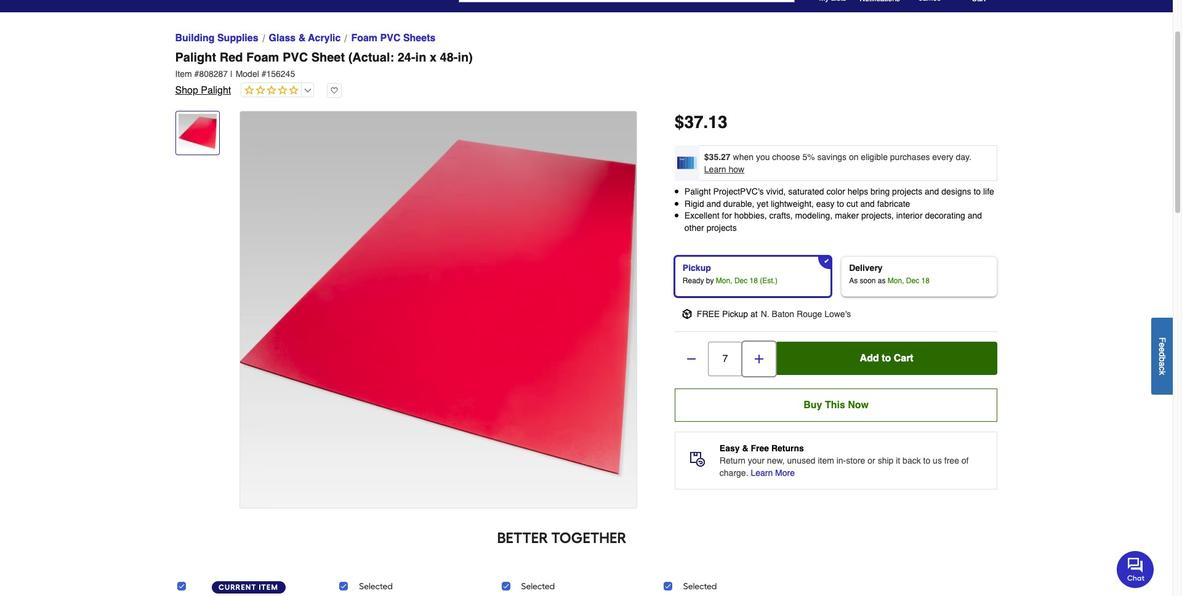 Task type: describe. For each thing, give the bounding box(es) containing it.
option group containing pickup
[[670, 252, 1003, 302]]

foam pvc sheets
[[351, 33, 436, 44]]

ready
[[683, 277, 704, 285]]

for
[[722, 211, 732, 221]]

projects,
[[862, 211, 894, 221]]

and right cut
[[861, 199, 875, 209]]

how
[[729, 164, 745, 174]]

& for free
[[742, 444, 749, 454]]

current
[[219, 583, 257, 592]]

returns
[[772, 444, 804, 454]]

& for acrylic
[[299, 33, 306, 44]]

buy this now button
[[675, 389, 998, 422]]

soon
[[860, 277, 876, 285]]

1 horizontal spatial projects
[[893, 187, 923, 196]]

crafts,
[[770, 211, 793, 221]]

saturated
[[789, 187, 824, 196]]

(est.)
[[760, 277, 778, 285]]

you
[[756, 152, 770, 162]]

buy this now
[[804, 400, 869, 411]]

pvc inside "link"
[[380, 33, 401, 44]]

k
[[1158, 371, 1168, 375]]

palight for red
[[175, 51, 216, 65]]

in
[[415, 51, 426, 65]]

building supplies
[[175, 33, 258, 44]]

18 inside delivery as soon as mon, dec 18
[[922, 277, 930, 285]]

rouge
[[797, 309, 822, 319]]

glass
[[269, 33, 296, 44]]

red
[[220, 51, 243, 65]]

every
[[933, 152, 954, 162]]

on
[[849, 152, 859, 162]]

as
[[849, 277, 858, 285]]

unused
[[787, 456, 816, 466]]

add to cart button
[[776, 342, 998, 375]]

designs
[[942, 187, 972, 196]]

palight for projectpvc's
[[685, 187, 711, 196]]

palight projectpvc's vivid, saturated color helps bring projects and designs to life rigid and durable, yet lightweight, easy to cut and fabricate excellent for hobbies, crafts, modeling, maker projects, interior decorating and other projects
[[685, 187, 995, 233]]

acrylic
[[308, 33, 341, 44]]

life
[[984, 187, 995, 196]]

minus image
[[685, 353, 698, 365]]

purchases
[[891, 152, 930, 162]]

pickup image
[[682, 309, 692, 319]]

.
[[704, 112, 709, 132]]

f e e d b a c k
[[1158, 337, 1168, 375]]

now
[[848, 400, 869, 411]]

2 # from the left
[[262, 69, 266, 79]]

2 e from the top
[[1158, 347, 1168, 352]]

plus image
[[753, 353, 765, 365]]

and left designs
[[925, 187, 940, 196]]

1 selected from the left
[[359, 581, 393, 592]]

glass & acrylic
[[269, 33, 341, 44]]

heart outline image
[[327, 83, 342, 98]]

c
[[1158, 366, 1168, 371]]

ship
[[878, 456, 894, 466]]

$ 37 . 13
[[675, 112, 728, 132]]

sheet
[[311, 51, 345, 65]]

other
[[685, 223, 704, 233]]

decorating
[[925, 211, 966, 221]]

current item
[[219, 583, 278, 592]]

48-
[[440, 51, 458, 65]]

palight  #156245 image
[[240, 111, 637, 508]]

learn more link
[[751, 467, 795, 479]]

item
[[818, 456, 834, 466]]

in)
[[458, 51, 473, 65]]

easy
[[720, 444, 740, 454]]

better together heading
[[175, 528, 949, 548]]

item number 8 0 8 2 8 7 and model number 1 5 6 2 4 5 element
[[175, 68, 998, 80]]

when
[[733, 152, 754, 162]]

5%
[[803, 152, 815, 162]]

13
[[709, 112, 728, 132]]

building supplies link
[[175, 31, 258, 46]]

(actual:
[[348, 51, 394, 65]]

learn inside $35.27 when you choose 5% savings on eligible purchases every day. learn how
[[705, 164, 727, 174]]

building
[[175, 33, 215, 44]]

$35.27
[[705, 152, 731, 162]]

it
[[896, 456, 901, 466]]

pvc inside palight red foam pvc sheet (actual: 24-in x 48-in) item # 808287 | model # 156245
[[283, 51, 308, 65]]

your
[[748, 456, 765, 466]]

fabricate
[[878, 199, 911, 209]]

and up excellent
[[707, 199, 721, 209]]

savings
[[818, 152, 847, 162]]

dec inside pickup ready by mon, dec 18 (est.)
[[735, 277, 748, 285]]

yet
[[757, 199, 769, 209]]

b
[[1158, 357, 1168, 362]]



Task type: vqa. For each thing, say whether or not it's contained in the screenshot.
the within It's an exciting day. For a home-delivery appliance, we'll unbox and inspect your item and confirm the make and model. We'll also inspect your appliance for visibl
no



Task type: locate. For each thing, give the bounding box(es) containing it.
0 vertical spatial pickup
[[683, 263, 711, 273]]

palight
[[175, 51, 216, 65], [201, 85, 231, 96], [685, 187, 711, 196]]

durable,
[[724, 199, 755, 209]]

better together
[[497, 529, 627, 547]]

1 horizontal spatial #
[[262, 69, 266, 79]]

mon,
[[716, 277, 733, 285], [888, 277, 905, 285]]

2 mon, from the left
[[888, 277, 905, 285]]

2 dec from the left
[[907, 277, 920, 285]]

2 selected from the left
[[521, 581, 555, 592]]

1 horizontal spatial &
[[742, 444, 749, 454]]

hobbies,
[[735, 211, 767, 221]]

1 horizontal spatial dec
[[907, 277, 920, 285]]

better
[[497, 529, 548, 547]]

cart
[[894, 353, 914, 364]]

at
[[751, 309, 758, 319]]

0 vertical spatial projects
[[893, 187, 923, 196]]

by
[[706, 277, 714, 285]]

foam inside the "foam pvc sheets" "link"
[[351, 33, 378, 44]]

1 mon, from the left
[[716, 277, 733, 285]]

& right glass on the left
[[299, 33, 306, 44]]

choose
[[773, 152, 800, 162]]

to inside easy & free returns return your new, unused item in-store or ship it back to us free of charge.
[[924, 456, 931, 466]]

easy
[[817, 199, 835, 209]]

d
[[1158, 352, 1168, 357]]

1 vertical spatial &
[[742, 444, 749, 454]]

projectpvc's
[[714, 187, 764, 196]]

lightweight,
[[771, 199, 814, 209]]

1 18 from the left
[[750, 277, 758, 285]]

2 horizontal spatial selected
[[684, 581, 717, 592]]

palight red foam pvc sheet (actual: 24-in x 48-in) item # 808287 | model # 156245
[[175, 51, 473, 79]]

0 horizontal spatial projects
[[707, 223, 737, 233]]

e up the d
[[1158, 342, 1168, 347]]

free
[[751, 444, 769, 454]]

0 horizontal spatial #
[[194, 69, 199, 79]]

pickup up the ready
[[683, 263, 711, 273]]

bring
[[871, 187, 890, 196]]

a
[[1158, 362, 1168, 366]]

day.
[[956, 152, 972, 162]]

mon, inside delivery as soon as mon, dec 18
[[888, 277, 905, 285]]

0 horizontal spatial 18
[[750, 277, 758, 285]]

2 vertical spatial palight
[[685, 187, 711, 196]]

mon, inside pickup ready by mon, dec 18 (est.)
[[716, 277, 733, 285]]

to right add
[[882, 353, 891, 364]]

to left cut
[[837, 199, 844, 209]]

projects down for
[[707, 223, 737, 233]]

delivery as soon as mon, dec 18
[[849, 263, 930, 285]]

1 horizontal spatial pickup
[[723, 309, 748, 319]]

color
[[827, 187, 846, 196]]

0 horizontal spatial &
[[299, 33, 306, 44]]

1 horizontal spatial pvc
[[380, 33, 401, 44]]

mon, right as
[[888, 277, 905, 285]]

1 horizontal spatial selected
[[521, 581, 555, 592]]

of
[[962, 456, 969, 466]]

& left free
[[742, 444, 749, 454]]

0 horizontal spatial selected
[[359, 581, 393, 592]]

18 inside pickup ready by mon, dec 18 (est.)
[[750, 277, 758, 285]]

0 horizontal spatial foam
[[246, 51, 279, 65]]

shop
[[175, 85, 198, 96]]

&
[[299, 33, 306, 44], [742, 444, 749, 454]]

0 vertical spatial &
[[299, 33, 306, 44]]

Stepper number input field with increment and decrement buttons number field
[[708, 342, 743, 377]]

helps
[[848, 187, 869, 196]]

excellent
[[685, 211, 720, 221]]

x
[[430, 51, 437, 65]]

0 horizontal spatial mon,
[[716, 277, 733, 285]]

palight inside palight projectpvc's vivid, saturated color helps bring projects and designs to life rigid and durable, yet lightweight, easy to cut and fabricate excellent for hobbies, crafts, modeling, maker projects, interior decorating and other projects
[[685, 187, 711, 196]]

|
[[230, 69, 233, 79]]

projects up fabricate
[[893, 187, 923, 196]]

1 horizontal spatial foam
[[351, 33, 378, 44]]

in-
[[837, 456, 846, 466]]

to inside button
[[882, 353, 891, 364]]

zero stars image
[[242, 85, 299, 97]]

# right model
[[262, 69, 266, 79]]

rigid
[[685, 199, 704, 209]]

lowe's
[[825, 309, 851, 319]]

pickup left at
[[723, 309, 748, 319]]

0 horizontal spatial pvc
[[283, 51, 308, 65]]

return
[[720, 456, 746, 466]]

new,
[[767, 456, 785, 466]]

1 vertical spatial pvc
[[283, 51, 308, 65]]

shop palight
[[175, 85, 231, 96]]

charge.
[[720, 468, 749, 478]]

1 horizontal spatial mon,
[[888, 277, 905, 285]]

e up b
[[1158, 347, 1168, 352]]

18 right as
[[922, 277, 930, 285]]

this
[[825, 400, 846, 411]]

pickup
[[683, 263, 711, 273], [723, 309, 748, 319]]

0 horizontal spatial dec
[[735, 277, 748, 285]]

and right the decorating
[[968, 211, 982, 221]]

0 vertical spatial foam
[[351, 33, 378, 44]]

# right item
[[194, 69, 199, 79]]

mon, right by
[[716, 277, 733, 285]]

1 horizontal spatial 18
[[922, 277, 930, 285]]

37
[[685, 112, 704, 132]]

3 selected from the left
[[684, 581, 717, 592]]

& inside easy & free returns return your new, unused item in-store or ship it back to us free of charge.
[[742, 444, 749, 454]]

1 vertical spatial projects
[[707, 223, 737, 233]]

e
[[1158, 342, 1168, 347], [1158, 347, 1168, 352]]

Search Query text field
[[459, 0, 739, 2]]

learn more
[[751, 468, 795, 478]]

#
[[194, 69, 199, 79], [262, 69, 266, 79]]

None search field
[[459, 0, 795, 12]]

1 # from the left
[[194, 69, 199, 79]]

f e e d b a c k button
[[1152, 318, 1173, 395]]

palight down building
[[175, 51, 216, 65]]

palight down 808287 at the left top of the page
[[201, 85, 231, 96]]

learn
[[705, 164, 727, 174], [751, 468, 773, 478]]

0 horizontal spatial learn
[[705, 164, 727, 174]]

foam inside palight red foam pvc sheet (actual: 24-in x 48-in) item # 808287 | model # 156245
[[246, 51, 279, 65]]

0 vertical spatial pvc
[[380, 33, 401, 44]]

1 vertical spatial learn
[[751, 468, 773, 478]]

1 dec from the left
[[735, 277, 748, 285]]

foam pvc sheets link
[[351, 31, 436, 46]]

$35.27 when you choose 5% savings on eligible purchases every day. learn how
[[705, 152, 972, 174]]

dec left the (est.)
[[735, 277, 748, 285]]

to left life
[[974, 187, 981, 196]]

projects
[[893, 187, 923, 196], [707, 223, 737, 233]]

option group
[[670, 252, 1003, 302]]

24-
[[398, 51, 415, 65]]

palight  #156245 - thumbnail image
[[178, 114, 216, 152]]

easy & free returns return your new, unused item in-store or ship it back to us free of charge.
[[720, 444, 969, 478]]

0 vertical spatial palight
[[175, 51, 216, 65]]

2 18 from the left
[[922, 277, 930, 285]]

pvc
[[380, 33, 401, 44], [283, 51, 308, 65]]

as
[[878, 277, 886, 285]]

0 horizontal spatial pickup
[[683, 263, 711, 273]]

1 vertical spatial foam
[[246, 51, 279, 65]]

palight inside palight red foam pvc sheet (actual: 24-in x 48-in) item # 808287 | model # 156245
[[175, 51, 216, 65]]

808287
[[199, 69, 228, 79]]

free pickup at n. baton rouge lowe's
[[697, 309, 851, 319]]

1 vertical spatial pickup
[[723, 309, 748, 319]]

& inside "link"
[[299, 33, 306, 44]]

to left us
[[924, 456, 931, 466]]

store
[[846, 456, 866, 466]]

learn how button
[[705, 163, 745, 176]]

1 vertical spatial palight
[[201, 85, 231, 96]]

pvc up 24-
[[380, 33, 401, 44]]

model
[[236, 69, 259, 79]]

18 left the (est.)
[[750, 277, 758, 285]]

add to cart
[[860, 353, 914, 364]]

0 vertical spatial learn
[[705, 164, 727, 174]]

cut
[[847, 199, 858, 209]]

learn down $35.27
[[705, 164, 727, 174]]

item
[[259, 583, 278, 592]]

1 e from the top
[[1158, 342, 1168, 347]]

item
[[175, 69, 192, 79]]

chat invite button image
[[1117, 551, 1155, 588]]

modeling,
[[796, 211, 833, 221]]

156245
[[266, 69, 295, 79]]

dec right as
[[907, 277, 920, 285]]

foam
[[351, 33, 378, 44], [246, 51, 279, 65]]

more
[[776, 468, 795, 478]]

learn down your
[[751, 468, 773, 478]]

together
[[551, 529, 627, 547]]

pvc down the glass & acrylic "link"
[[283, 51, 308, 65]]

and
[[925, 187, 940, 196], [707, 199, 721, 209], [861, 199, 875, 209], [968, 211, 982, 221]]

$
[[675, 112, 685, 132]]

pickup ready by mon, dec 18 (est.)
[[683, 263, 778, 285]]

pickup inside pickup ready by mon, dec 18 (est.)
[[683, 263, 711, 273]]

glass & acrylic link
[[269, 31, 341, 46]]

foam up (actual:
[[351, 33, 378, 44]]

delivery
[[849, 263, 883, 273]]

palight up "rigid"
[[685, 187, 711, 196]]

buy
[[804, 400, 823, 411]]

1 horizontal spatial learn
[[751, 468, 773, 478]]

foam up model
[[246, 51, 279, 65]]

dec inside delivery as soon as mon, dec 18
[[907, 277, 920, 285]]

18
[[750, 277, 758, 285], [922, 277, 930, 285]]

sheets
[[403, 33, 436, 44]]



